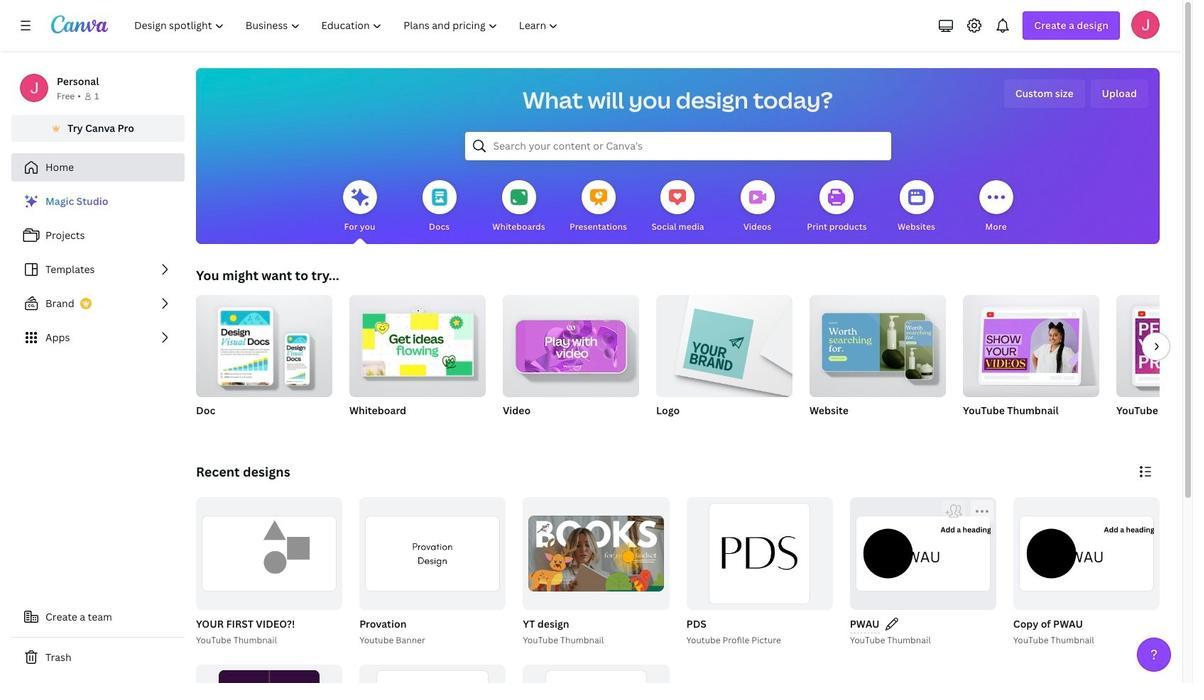 Task type: locate. For each thing, give the bounding box(es) containing it.
group
[[196, 290, 332, 436], [196, 290, 332, 398], [349, 290, 486, 436], [349, 290, 486, 398], [810, 290, 946, 436], [810, 290, 946, 398], [963, 290, 1099, 436], [963, 290, 1099, 398], [503, 295, 639, 436], [503, 295, 639, 398], [656, 295, 793, 436], [1116, 295, 1193, 436], [1116, 295, 1193, 398], [193, 498, 342, 648], [196, 498, 342, 610], [357, 498, 506, 648], [359, 498, 506, 610], [520, 498, 669, 648], [684, 498, 833, 648], [847, 498, 996, 648], [850, 498, 996, 610], [1010, 498, 1160, 648], [1013, 498, 1160, 610], [196, 665, 342, 684], [359, 665, 506, 684], [523, 665, 669, 684]]

james peterson image
[[1131, 11, 1160, 39]]

None search field
[[465, 132, 891, 160]]

Search search field
[[493, 133, 862, 160]]

top level navigation element
[[125, 11, 571, 40]]

list
[[11, 187, 185, 352]]



Task type: vqa. For each thing, say whether or not it's contained in the screenshot.
List
yes



